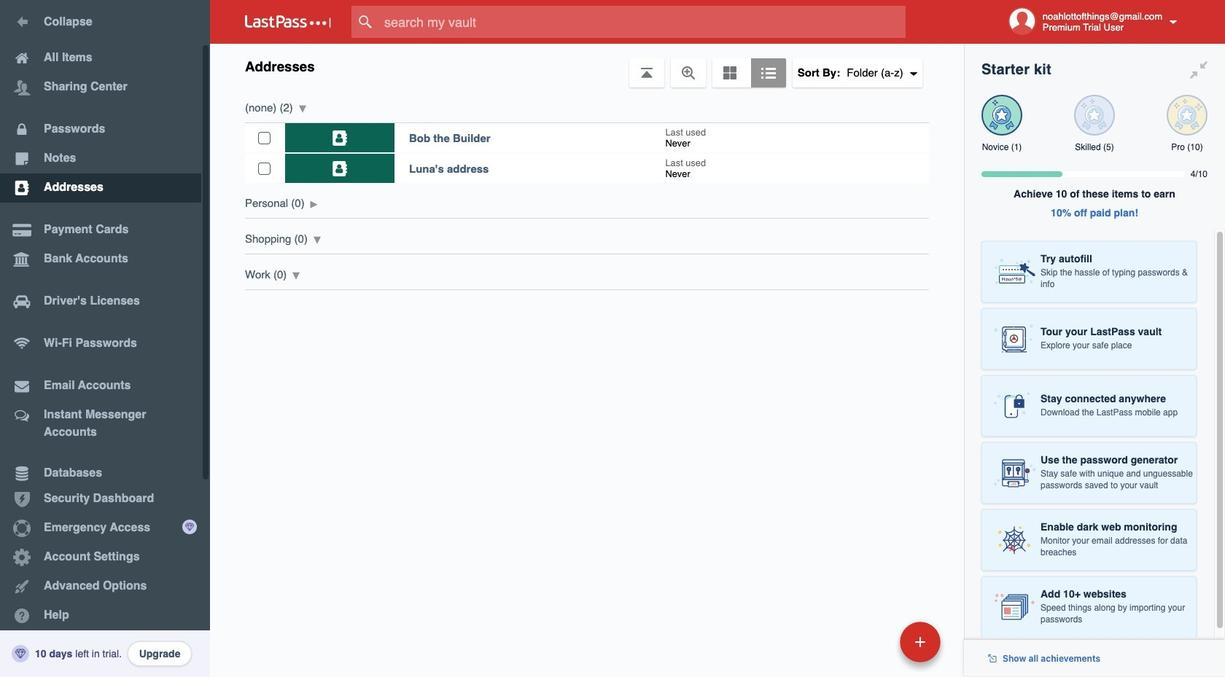 Task type: locate. For each thing, give the bounding box(es) containing it.
vault options navigation
[[210, 44, 964, 88]]

new item navigation
[[800, 618, 949, 677]]

main navigation navigation
[[0, 0, 210, 677]]



Task type: describe. For each thing, give the bounding box(es) containing it.
new item element
[[800, 621, 946, 663]]

Search search field
[[351, 6, 934, 38]]

lastpass image
[[245, 15, 331, 28]]

search my vault text field
[[351, 6, 934, 38]]



Task type: vqa. For each thing, say whether or not it's contained in the screenshot.
Vault options navigation
yes



